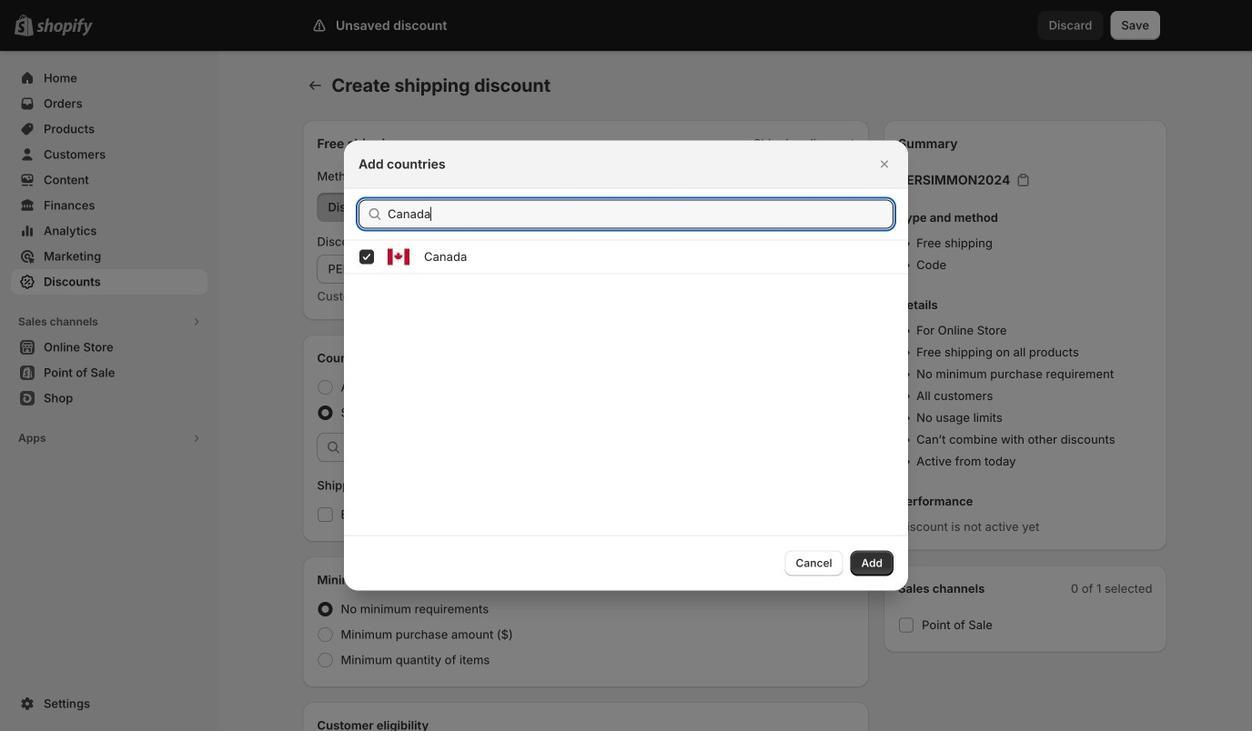Task type: vqa. For each thing, say whether or not it's contained in the screenshot.
dialog
yes



Task type: locate. For each thing, give the bounding box(es) containing it.
Search countries text field
[[388, 200, 894, 229]]

dialog
[[0, 141, 1252, 591]]



Task type: describe. For each thing, give the bounding box(es) containing it.
shopify image
[[36, 18, 93, 36]]



